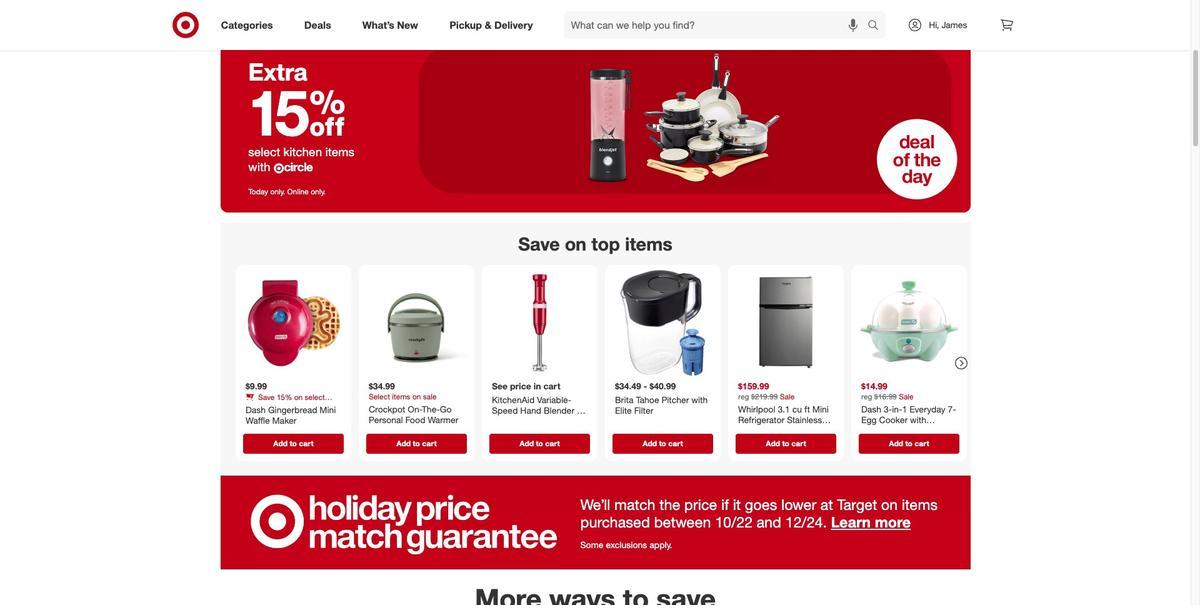 Task type: describe. For each thing, give the bounding box(es) containing it.
pickup & delivery
[[450, 18, 533, 31]]

james
[[942, 19, 968, 30]]

warmer
[[428, 414, 458, 425]]

add to cart for dash 3-in-1 everyday 7- egg cooker with omelet maker and poaching
[[889, 438, 929, 448]]

refrigerator
[[738, 414, 784, 425]]

food
[[405, 414, 425, 425]]

with inside the select kitchen items with
[[248, 160, 270, 174]]

categories
[[221, 18, 273, 31]]

target holiday price match guarantee image
[[220, 476, 971, 570]]

everyday
[[909, 403, 945, 414]]

and for maker
[[919, 425, 934, 436]]

pitcher
[[661, 394, 689, 405]]

cooker
[[879, 414, 908, 425]]

cart for brita tahoe pitcher with elite filter
[[668, 438, 683, 448]]

price inside we'll match the price if it goes lower at target on items purchased between 10/22 and 12/24.
[[684, 496, 717, 514]]

exclusions
[[606, 540, 647, 550]]

dash gingerbread mini waffle maker
[[245, 404, 336, 426]]

the
[[660, 496, 680, 514]]

cart for crockpot on-the-go personal food warmer
[[422, 438, 437, 448]]

omelet
[[861, 425, 890, 436]]

top
[[592, 232, 620, 255]]

more
[[875, 514, 911, 532]]

$16.99
[[874, 392, 897, 401]]

cart for kitchenaid variable- speed hand blender - khbv53
[[545, 438, 560, 448]]

stainless
[[787, 414, 822, 425]]

add to cart button for kitchenaid variable- speed hand blender - khbv53
[[489, 433, 590, 453]]

mini inside $159.99 reg $219.99 sale whirlpool 3.1 cu ft mini refrigerator stainless steel wh31s1e
[[812, 403, 829, 414]]

categories link
[[210, 11, 289, 39]]

delivery
[[494, 18, 533, 31]]

cart for dash 3-in-1 everyday 7- egg cooker with omelet maker and poaching
[[915, 438, 929, 448]]

new
[[397, 18, 418, 31]]

reg for $14.99
[[861, 392, 872, 401]]

speed
[[492, 405, 518, 416]]

what's new
[[362, 18, 418, 31]]

add to cart button for whirlpool 3.1 cu ft mini refrigerator stainless steel wh31s1e
[[736, 433, 836, 453]]

we'll match the price if it goes lower at target on items purchased between 10/22 and 12/24.
[[581, 496, 938, 532]]

in-
[[892, 403, 902, 414]]

poaching
[[861, 436, 898, 447]]

what's
[[362, 18, 394, 31]]

3.1
[[778, 403, 790, 414]]

on left top
[[565, 232, 587, 255]]

some
[[581, 540, 604, 550]]

dash inside dash gingerbread mini waffle maker
[[245, 404, 265, 415]]

sale for cu
[[780, 392, 795, 401]]

it
[[733, 496, 741, 514]]

1
[[902, 403, 907, 414]]

what's new link
[[352, 11, 434, 39]]

hi, james
[[929, 19, 968, 30]]

$34.99
[[369, 381, 395, 391]]

hand
[[520, 405, 541, 416]]

goes
[[745, 496, 777, 514]]

What can we help you find? suggestions appear below search field
[[564, 11, 871, 39]]

waffle
[[245, 415, 270, 426]]

$34.49 - $40.99 brita tahoe pitcher with elite filter
[[615, 381, 708, 416]]

and for 10/22
[[757, 514, 782, 532]]

$34.99 select items on sale crockpot on-the-go personal food warmer
[[369, 381, 458, 425]]

add to cart button for dash gingerbread mini waffle maker
[[243, 433, 344, 453]]

items inside the select kitchen items with
[[325, 145, 354, 159]]

add for whirlpool 3.1 cu ft mini refrigerator stainless steel wh31s1e
[[766, 438, 780, 448]]

personal
[[369, 414, 403, 425]]

some exclusions apply.
[[581, 540, 672, 550]]

to for kitchenaid variable- speed hand blender - khbv53
[[536, 438, 543, 448]]

crockpot on-the-go personal food warmer image
[[364, 270, 469, 376]]

save 15% on select kitchen items
[[245, 392, 325, 411]]

$14.99 reg $16.99 sale dash 3-in-1 everyday 7- egg cooker with omelet maker and poaching
[[861, 381, 956, 447]]

12/24.
[[786, 514, 827, 532]]

reg for $159.99
[[738, 392, 749, 401]]

select kitchen items with
[[248, 145, 354, 174]]

see price in cart kitchenaid variable- speed hand blender - khbv53
[[492, 381, 580, 427]]

gingerbread
[[268, 404, 317, 415]]

variable-
[[537, 394, 571, 405]]

save for 15%
[[258, 392, 274, 402]]

online
[[287, 187, 309, 197]]

target deal of the day image
[[220, 25, 971, 212]]

add to cart for brita tahoe pitcher with elite filter
[[643, 438, 683, 448]]

circle
[[284, 160, 313, 174]]

add to cart for dash gingerbread mini waffle maker
[[273, 438, 313, 448]]

items inside the save 15% on select kitchen items
[[273, 402, 291, 411]]

sale
[[423, 392, 436, 401]]

to for dash 3-in-1 everyday 7- egg cooker with omelet maker and poaching
[[905, 438, 912, 448]]

pickup & delivery link
[[439, 11, 549, 39]]

purchased
[[581, 514, 650, 532]]

at
[[821, 496, 833, 514]]

match
[[615, 496, 656, 514]]

tahoe
[[636, 394, 659, 405]]

deals
[[304, 18, 331, 31]]

egg
[[861, 414, 877, 425]]

apply.
[[650, 540, 672, 550]]

search button
[[862, 11, 892, 41]]

$14.99
[[861, 381, 887, 391]]

add for crockpot on-the-go personal food warmer
[[396, 438, 410, 448]]

add to cart for kitchenaid variable- speed hand blender - khbv53
[[519, 438, 560, 448]]

items inside we'll match the price if it goes lower at target on items purchased between 10/22 and 12/24.
[[902, 496, 938, 514]]

today only. online only.
[[248, 187, 326, 197]]

add to cart button for dash 3-in-1 everyday 7- egg cooker with omelet maker and poaching
[[859, 433, 959, 453]]

hi,
[[929, 19, 939, 30]]

cart inside the see price in cart kitchenaid variable- speed hand blender - khbv53
[[543, 381, 560, 391]]

deals link
[[294, 11, 347, 39]]

2 only. from the left
[[311, 187, 326, 197]]

khbv53
[[492, 416, 525, 427]]

dash 3-in-1 everyday 7-egg cooker with omelet maker and poaching image
[[856, 270, 962, 376]]



Task type: locate. For each thing, give the bounding box(es) containing it.
on up gingerbread
[[294, 392, 302, 402]]

add to cart button down stainless
[[736, 433, 836, 453]]

add to cart button
[[243, 433, 344, 453], [366, 433, 467, 453], [489, 433, 590, 453], [612, 433, 713, 453], [736, 433, 836, 453], [859, 433, 959, 453]]

3 add to cart from the left
[[519, 438, 560, 448]]

mini right gingerbread
[[319, 404, 336, 415]]

add to cart button down the filter at right
[[612, 433, 713, 453]]

kitchenaid
[[492, 394, 534, 405]]

add for kitchenaid variable- speed hand blender - khbv53
[[519, 438, 534, 448]]

on up on-
[[412, 392, 421, 401]]

1 vertical spatial select
[[305, 392, 325, 402]]

sale for in-
[[899, 392, 913, 401]]

learn more
[[831, 514, 911, 532]]

kitchen
[[245, 402, 271, 411]]

to
[[289, 438, 297, 448], [413, 438, 420, 448], [536, 438, 543, 448], [659, 438, 666, 448], [782, 438, 789, 448], [905, 438, 912, 448]]

cart down warmer
[[422, 438, 437, 448]]

6 add to cart button from the left
[[859, 433, 959, 453]]

brita
[[615, 394, 633, 405]]

add down food
[[396, 438, 410, 448]]

1 vertical spatial -
[[577, 405, 580, 416]]

1 add from the left
[[273, 438, 287, 448]]

2 add to cart button from the left
[[366, 433, 467, 453]]

to for whirlpool 3.1 cu ft mini refrigerator stainless steel wh31s1e
[[782, 438, 789, 448]]

mini right ft on the right
[[812, 403, 829, 414]]

reg
[[738, 392, 749, 401], [861, 392, 872, 401]]

1 horizontal spatial price
[[684, 496, 717, 514]]

1 vertical spatial and
[[757, 514, 782, 532]]

4 add to cart from the left
[[643, 438, 683, 448]]

on-
[[408, 403, 422, 414]]

add down the filter at right
[[643, 438, 657, 448]]

cart up variable-
[[543, 381, 560, 391]]

only. right online
[[311, 187, 326, 197]]

1 horizontal spatial and
[[919, 425, 934, 436]]

only.
[[270, 187, 285, 197], [311, 187, 326, 197]]

and
[[919, 425, 934, 436], [757, 514, 782, 532]]

add to cart button down food
[[366, 433, 467, 453]]

steel
[[738, 425, 758, 436]]

add to cart down wh31s1e
[[766, 438, 806, 448]]

filter
[[634, 405, 653, 416]]

with inside $34.49 - $40.99 brita tahoe pitcher with elite filter
[[691, 394, 708, 405]]

2 add to cart from the left
[[396, 438, 437, 448]]

5 to from the left
[[782, 438, 789, 448]]

3-
[[884, 403, 892, 414]]

dash
[[861, 403, 881, 414], [245, 404, 265, 415]]

1 horizontal spatial mini
[[812, 403, 829, 414]]

on inside we'll match the price if it goes lower at target on items purchased between 10/22 and 12/24.
[[881, 496, 898, 514]]

add for dash 3-in-1 everyday 7- egg cooker with omelet maker and poaching
[[889, 438, 903, 448]]

5 add to cart from the left
[[766, 438, 806, 448]]

add for brita tahoe pitcher with elite filter
[[643, 438, 657, 448]]

cart down pitcher
[[668, 438, 683, 448]]

maker down the cooker
[[892, 425, 916, 436]]

select inside the save 15% on select kitchen items
[[305, 392, 325, 402]]

we'll
[[581, 496, 611, 514]]

select left kitchen
[[248, 145, 280, 159]]

carousel region
[[220, 222, 971, 476]]

add
[[273, 438, 287, 448], [396, 438, 410, 448], [519, 438, 534, 448], [643, 438, 657, 448], [766, 438, 780, 448], [889, 438, 903, 448]]

- inside the see price in cart kitchenaid variable- speed hand blender - khbv53
[[577, 405, 580, 416]]

0 vertical spatial -
[[644, 381, 647, 391]]

add to cart button down dash gingerbread mini waffle maker
[[243, 433, 344, 453]]

select
[[248, 145, 280, 159], [305, 392, 325, 402]]

$40.99
[[649, 381, 676, 391]]

on
[[565, 232, 587, 255], [412, 392, 421, 401], [294, 392, 302, 402], [881, 496, 898, 514]]

kitchenaid variable-speed hand blender - khbv53 image
[[487, 270, 592, 376]]

to down food
[[413, 438, 420, 448]]

mini inside dash gingerbread mini waffle maker
[[319, 404, 336, 415]]

ft
[[804, 403, 810, 414]]

0 horizontal spatial with
[[248, 160, 270, 174]]

1 horizontal spatial -
[[644, 381, 647, 391]]

maker inside dash gingerbread mini waffle maker
[[272, 415, 296, 426]]

with right pitcher
[[691, 394, 708, 405]]

to down $34.49 - $40.99 brita tahoe pitcher with elite filter
[[659, 438, 666, 448]]

sale up 3.1
[[780, 392, 795, 401]]

5 add to cart button from the left
[[736, 433, 836, 453]]

maker down gingerbread
[[272, 415, 296, 426]]

add to cart button down the hand at the bottom left of the page
[[489, 433, 590, 453]]

with up today
[[248, 160, 270, 174]]

0 horizontal spatial and
[[757, 514, 782, 532]]

$219.99
[[751, 392, 778, 401]]

add down dash gingerbread mini waffle maker
[[273, 438, 287, 448]]

reg inside $159.99 reg $219.99 sale whirlpool 3.1 cu ft mini refrigerator stainless steel wh31s1e
[[738, 392, 749, 401]]

maker
[[272, 415, 296, 426], [892, 425, 916, 436]]

add to cart down the cooker
[[889, 438, 929, 448]]

add to cart down the filter at right
[[643, 438, 683, 448]]

today
[[248, 187, 268, 197]]

dash up egg
[[861, 403, 881, 414]]

1 reg from the left
[[738, 392, 749, 401]]

15
[[248, 74, 346, 151]]

cart down blender
[[545, 438, 560, 448]]

1 horizontal spatial select
[[305, 392, 325, 402]]

reg down $14.99
[[861, 392, 872, 401]]

the-
[[422, 403, 440, 414]]

to down the cooker
[[905, 438, 912, 448]]

in
[[533, 381, 541, 391]]

$9.99
[[245, 381, 267, 391]]

1 add to cart button from the left
[[243, 433, 344, 453]]

lower
[[781, 496, 817, 514]]

0 horizontal spatial dash
[[245, 404, 265, 415]]

1 add to cart from the left
[[273, 438, 313, 448]]

add down wh31s1e
[[766, 438, 780, 448]]

extra
[[248, 58, 308, 86]]

7-
[[948, 403, 956, 414]]

on inside $34.99 select items on sale crockpot on-the-go personal food warmer
[[412, 392, 421, 401]]

2 horizontal spatial with
[[910, 414, 926, 425]]

items inside $34.99 select items on sale crockpot on-the-go personal food warmer
[[392, 392, 410, 401]]

add down khbv53
[[519, 438, 534, 448]]

cart for whirlpool 3.1 cu ft mini refrigerator stainless steel wh31s1e
[[791, 438, 806, 448]]

and right 10/22
[[757, 514, 782, 532]]

and inside "$14.99 reg $16.99 sale dash 3-in-1 everyday 7- egg cooker with omelet maker and poaching"
[[919, 425, 934, 436]]

whirlpool 3.1 cu ft mini refrigerator stainless steel wh31s1e image
[[733, 270, 839, 376]]

only. right today
[[270, 187, 285, 197]]

save
[[518, 232, 560, 255], [258, 392, 274, 402]]

1 sale from the left
[[780, 392, 795, 401]]

0 horizontal spatial maker
[[272, 415, 296, 426]]

-
[[644, 381, 647, 391], [577, 405, 580, 416]]

sale inside "$14.99 reg $16.99 sale dash 3-in-1 everyday 7- egg cooker with omelet maker and poaching"
[[899, 392, 913, 401]]

0 vertical spatial price
[[510, 381, 531, 391]]

dash up waffle
[[245, 404, 265, 415]]

add to cart button for brita tahoe pitcher with elite filter
[[612, 433, 713, 453]]

1 vertical spatial save
[[258, 392, 274, 402]]

price
[[510, 381, 531, 391], [684, 496, 717, 514]]

learn
[[831, 514, 871, 532]]

reg down $159.99 at the bottom
[[738, 392, 749, 401]]

0 vertical spatial with
[[248, 160, 270, 174]]

6 to from the left
[[905, 438, 912, 448]]

5 add from the left
[[766, 438, 780, 448]]

add for dash gingerbread mini waffle maker
[[273, 438, 287, 448]]

to down the hand at the bottom left of the page
[[536, 438, 543, 448]]

sale
[[780, 392, 795, 401], [899, 392, 913, 401]]

- inside $34.49 - $40.99 brita tahoe pitcher with elite filter
[[644, 381, 647, 391]]

$159.99 reg $219.99 sale whirlpool 3.1 cu ft mini refrigerator stainless steel wh31s1e
[[738, 381, 829, 436]]

see
[[492, 381, 507, 391]]

select up gingerbread
[[305, 392, 325, 402]]

6 add to cart from the left
[[889, 438, 929, 448]]

4 add from the left
[[643, 438, 657, 448]]

2 vertical spatial with
[[910, 414, 926, 425]]

0 horizontal spatial reg
[[738, 392, 749, 401]]

select
[[369, 392, 390, 401]]

add to cart button down the cooker
[[859, 433, 959, 453]]

add to cart down dash gingerbread mini waffle maker
[[273, 438, 313, 448]]

1 horizontal spatial dash
[[861, 403, 881, 414]]

sale inside $159.99 reg $219.99 sale whirlpool 3.1 cu ft mini refrigerator stainless steel wh31s1e
[[780, 392, 795, 401]]

price inside the see price in cart kitchenaid variable- speed hand blender - khbv53
[[510, 381, 531, 391]]

1 horizontal spatial sale
[[899, 392, 913, 401]]

cart down dash gingerbread mini waffle maker
[[299, 438, 313, 448]]

0 vertical spatial save
[[518, 232, 560, 255]]

to for brita tahoe pitcher with elite filter
[[659, 438, 666, 448]]

3 add to cart button from the left
[[489, 433, 590, 453]]

1 horizontal spatial reg
[[861, 392, 872, 401]]

1 vertical spatial with
[[691, 394, 708, 405]]

dash inside "$14.99 reg $16.99 sale dash 3-in-1 everyday 7- egg cooker with omelet maker and poaching"
[[861, 403, 881, 414]]

$34.49
[[615, 381, 641, 391]]

add to cart for whirlpool 3.1 cu ft mini refrigerator stainless steel wh31s1e
[[766, 438, 806, 448]]

4 to from the left
[[659, 438, 666, 448]]

0 horizontal spatial save
[[258, 392, 274, 402]]

sale up 1
[[899, 392, 913, 401]]

0 vertical spatial select
[[248, 145, 280, 159]]

with
[[248, 160, 270, 174], [691, 394, 708, 405], [910, 414, 926, 425]]

6 add from the left
[[889, 438, 903, 448]]

and inside we'll match the price if it goes lower at target on items purchased between 10/22 and 12/24.
[[757, 514, 782, 532]]

cart down wh31s1e
[[791, 438, 806, 448]]

0 horizontal spatial only.
[[270, 187, 285, 197]]

if
[[721, 496, 729, 514]]

reg inside "$14.99 reg $16.99 sale dash 3-in-1 everyday 7- egg cooker with omelet maker and poaching"
[[861, 392, 872, 401]]

1 horizontal spatial save
[[518, 232, 560, 255]]

0 vertical spatial and
[[919, 425, 934, 436]]

- right blender
[[577, 405, 580, 416]]

to down dash gingerbread mini waffle maker
[[289, 438, 297, 448]]

with inside "$14.99 reg $16.99 sale dash 3-in-1 everyday 7- egg cooker with omelet maker and poaching"
[[910, 414, 926, 425]]

items
[[325, 145, 354, 159], [625, 232, 673, 255], [392, 392, 410, 401], [273, 402, 291, 411], [902, 496, 938, 514]]

0 horizontal spatial sale
[[780, 392, 795, 401]]

with down everyday
[[910, 414, 926, 425]]

maker inside "$14.99 reg $16.99 sale dash 3-in-1 everyday 7- egg cooker with omelet maker and poaching"
[[892, 425, 916, 436]]

cart down everyday
[[915, 438, 929, 448]]

15%
[[276, 392, 292, 402]]

price left if
[[684, 496, 717, 514]]

cart for dash gingerbread mini waffle maker
[[299, 438, 313, 448]]

add to cart
[[273, 438, 313, 448], [396, 438, 437, 448], [519, 438, 560, 448], [643, 438, 683, 448], [766, 438, 806, 448], [889, 438, 929, 448]]

add to cart button for crockpot on-the-go personal food warmer
[[366, 433, 467, 453]]

0 horizontal spatial -
[[577, 405, 580, 416]]

pickup
[[450, 18, 482, 31]]

save for on
[[518, 232, 560, 255]]

between
[[654, 514, 711, 532]]

elite
[[615, 405, 632, 416]]

add down the cooker
[[889, 438, 903, 448]]

1 only. from the left
[[270, 187, 285, 197]]

1 horizontal spatial only.
[[311, 187, 326, 197]]

crockpot
[[369, 403, 405, 414]]

1 to from the left
[[289, 438, 297, 448]]

1 horizontal spatial maker
[[892, 425, 916, 436]]

and down everyday
[[919, 425, 934, 436]]

on right target
[[881, 496, 898, 514]]

2 add from the left
[[396, 438, 410, 448]]

$159.99
[[738, 381, 769, 391]]

search
[[862, 20, 892, 32]]

2 reg from the left
[[861, 392, 872, 401]]

go
[[440, 403, 451, 414]]

0 horizontal spatial select
[[248, 145, 280, 159]]

target
[[837, 496, 877, 514]]

0 horizontal spatial price
[[510, 381, 531, 391]]

save on top items
[[518, 232, 673, 255]]

1 vertical spatial price
[[684, 496, 717, 514]]

select inside the select kitchen items with
[[248, 145, 280, 159]]

4 add to cart button from the left
[[612, 433, 713, 453]]

whirlpool
[[738, 403, 775, 414]]

on inside the save 15% on select kitchen items
[[294, 392, 302, 402]]

wh31s1e
[[760, 425, 800, 436]]

brita tahoe pitcher with elite filter image
[[610, 270, 716, 376]]

2 to from the left
[[413, 438, 420, 448]]

&
[[485, 18, 492, 31]]

to down wh31s1e
[[782, 438, 789, 448]]

3 to from the left
[[536, 438, 543, 448]]

add to cart down food
[[396, 438, 437, 448]]

to for crockpot on-the-go personal food warmer
[[413, 438, 420, 448]]

mini
[[812, 403, 829, 414], [319, 404, 336, 415]]

blender
[[544, 405, 574, 416]]

kitchen
[[284, 145, 322, 159]]

1 horizontal spatial with
[[691, 394, 708, 405]]

dash gingerbread mini waffle maker image
[[240, 270, 346, 376]]

add to cart down the hand at the bottom left of the page
[[519, 438, 560, 448]]

2 sale from the left
[[899, 392, 913, 401]]

add to cart for crockpot on-the-go personal food warmer
[[396, 438, 437, 448]]

save inside the save 15% on select kitchen items
[[258, 392, 274, 402]]

to for dash gingerbread mini waffle maker
[[289, 438, 297, 448]]

- up tahoe
[[644, 381, 647, 391]]

3 add from the left
[[519, 438, 534, 448]]

0 horizontal spatial mini
[[319, 404, 336, 415]]

cart
[[543, 381, 560, 391], [299, 438, 313, 448], [422, 438, 437, 448], [545, 438, 560, 448], [668, 438, 683, 448], [791, 438, 806, 448], [915, 438, 929, 448]]

price up the kitchenaid
[[510, 381, 531, 391]]



Task type: vqa. For each thing, say whether or not it's contained in the screenshot.
with
yes



